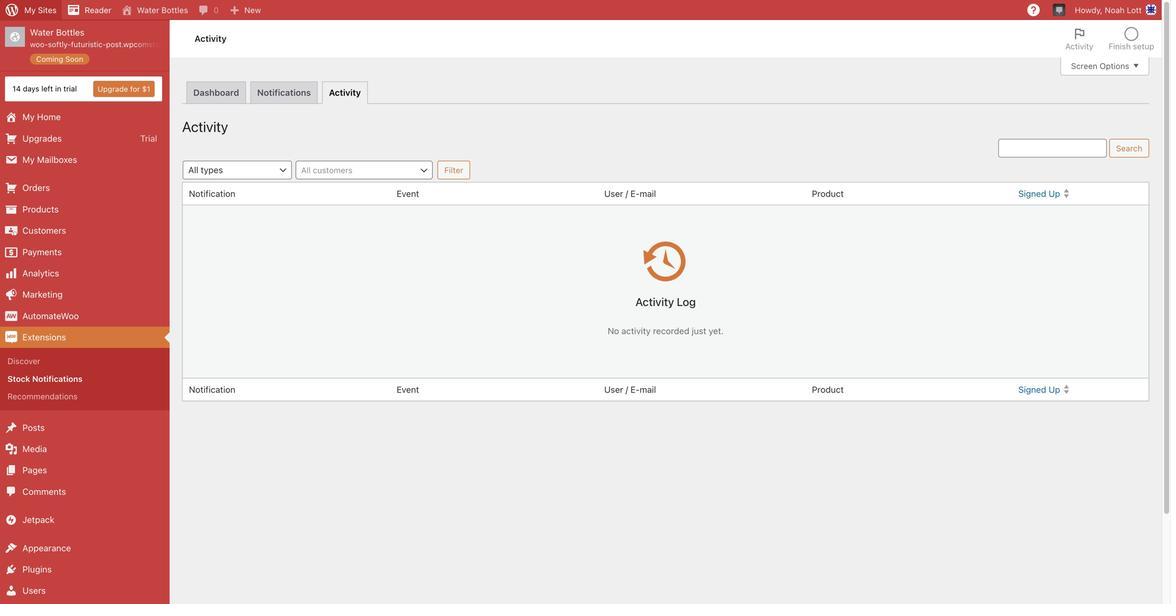 Task type: vqa. For each thing, say whether or not it's contained in the screenshot.
just
yes



Task type: locate. For each thing, give the bounding box(es) containing it.
1 mail from the top
[[640, 188, 657, 199]]

activity up screen
[[1066, 41, 1094, 51]]

signed for first signed up link from the top of the page
[[1019, 188, 1047, 199]]

1 vertical spatial water
[[30, 27, 54, 37]]

up for 2nd signed up link from the top of the page
[[1049, 384, 1061, 395]]

my mailboxes link
[[0, 149, 170, 170]]

2 mail from the top
[[640, 384, 657, 395]]

up for first signed up link from the top of the page
[[1049, 188, 1061, 199]]

1 vertical spatial my
[[22, 112, 35, 122]]

event for first signed up link from the top of the page
[[397, 188, 419, 199]]

2 user / e-mail from the top
[[605, 384, 657, 395]]

1 vertical spatial signed up
[[1019, 384, 1061, 395]]

0 vertical spatial /
[[626, 188, 629, 199]]

sites
[[38, 5, 57, 15]]

orders link
[[0, 177, 170, 199]]

signed
[[1019, 188, 1047, 199], [1019, 384, 1047, 395]]

bottles inside toolbar "navigation"
[[162, 5, 188, 15]]

1 event from the top
[[397, 188, 419, 199]]

days
[[23, 84, 39, 93]]

dashboard
[[193, 87, 239, 98]]

0 vertical spatial my
[[24, 5, 36, 15]]

1 up from the top
[[1049, 188, 1061, 199]]

user for first signed up link from the top of the page
[[605, 188, 624, 199]]

0 vertical spatial product
[[813, 188, 844, 199]]

activity down 0 link
[[195, 33, 227, 44]]

1 vertical spatial event
[[397, 384, 419, 395]]

customers link
[[0, 220, 170, 241]]

upgrade for $1
[[98, 85, 150, 93]]

0 vertical spatial signed
[[1019, 188, 1047, 199]]

mail for 2nd signed up link from the top of the page
[[640, 384, 657, 395]]

1 product from the top
[[813, 188, 844, 199]]

14
[[12, 84, 21, 93]]

2 signed up from the top
[[1019, 384, 1061, 395]]

0 vertical spatial notifications
[[257, 87, 311, 98]]

my inside my mailboxes link
[[22, 154, 35, 165]]

1 signed from the top
[[1019, 188, 1047, 199]]

1 signed up from the top
[[1019, 188, 1061, 199]]

mailboxes
[[37, 154, 77, 165]]

my for my home
[[22, 112, 35, 122]]

All customers field
[[296, 161, 433, 179]]

bottles for water bottles woo-softly-futuristic-post.wpcomstaging.com coming soon
[[56, 27, 84, 37]]

/ for 2nd signed up link from the top of the page
[[626, 384, 629, 395]]

user
[[605, 188, 624, 199], [605, 384, 624, 395]]

tab list containing activity
[[1059, 20, 1163, 57]]

0 vertical spatial notification
[[189, 188, 236, 199]]

all customers
[[301, 165, 353, 175]]

product
[[813, 188, 844, 199], [813, 384, 844, 395]]

notification image
[[1055, 4, 1065, 14]]

2 user from the top
[[605, 384, 624, 395]]

my home
[[22, 112, 61, 122]]

mail
[[640, 188, 657, 199], [640, 384, 657, 395]]

appearance link
[[0, 537, 170, 559]]

notification for 2nd signed up link from the top of the page
[[189, 384, 236, 395]]

notifications up recommendations
[[32, 374, 83, 383]]

bottles inside water bottles woo-softly-futuristic-post.wpcomstaging.com coming soon
[[56, 27, 84, 37]]

bottles up softly- at the top left of the page
[[56, 27, 84, 37]]

0 vertical spatial signed up link
[[1014, 182, 1149, 205]]

2 signed from the top
[[1019, 384, 1047, 395]]

my left sites
[[24, 5, 36, 15]]

main menu navigation
[[0, 20, 192, 604]]

1 vertical spatial notifications
[[32, 374, 83, 383]]

activity
[[195, 33, 227, 44], [1066, 41, 1094, 51], [329, 87, 361, 98], [182, 118, 228, 135], [636, 295, 675, 309]]

/ for first signed up link from the top of the page
[[626, 188, 629, 199]]

0 vertical spatial up
[[1049, 188, 1061, 199]]

water inside water bottles woo-softly-futuristic-post.wpcomstaging.com coming soon
[[30, 27, 54, 37]]

user / e-mail
[[605, 188, 657, 199], [605, 384, 657, 395]]

dashboard link
[[187, 81, 246, 103]]

plugins link
[[0, 559, 170, 580]]

water inside toolbar "navigation"
[[137, 5, 159, 15]]

2 signed up link from the top
[[1014, 379, 1149, 401]]

1 vertical spatial notification
[[189, 384, 236, 395]]

recommendations link
[[0, 388, 170, 405]]

bottles
[[162, 5, 188, 15], [56, 27, 84, 37]]

water bottles
[[137, 5, 188, 15]]

extensions link
[[0, 327, 170, 348]]

water up the post.wpcomstaging.com
[[137, 5, 159, 15]]

softly-
[[48, 40, 71, 49]]

1 horizontal spatial water
[[137, 5, 159, 15]]

0 vertical spatial signed up
[[1019, 188, 1061, 199]]

0 vertical spatial user / e-mail
[[605, 188, 657, 199]]

media link
[[0, 438, 170, 460]]

signed up link
[[1014, 182, 1149, 205], [1014, 379, 1149, 401]]

All customers text field
[[296, 161, 432, 179]]

e- for first signed up link from the top of the page
[[631, 188, 640, 199]]

0 vertical spatial water
[[137, 5, 159, 15]]

2 up from the top
[[1049, 384, 1061, 395]]

comments
[[22, 486, 66, 497]]

no
[[608, 326, 620, 336]]

0 vertical spatial event
[[397, 188, 419, 199]]

bottles for water bottles
[[162, 5, 188, 15]]

2 vertical spatial my
[[22, 154, 35, 165]]

1 notification from the top
[[189, 188, 236, 199]]

my down upgrades
[[22, 154, 35, 165]]

signed up
[[1019, 188, 1061, 199], [1019, 384, 1061, 395]]

screen
[[1072, 61, 1098, 70]]

1 user from the top
[[605, 188, 624, 199]]

2 e- from the top
[[631, 384, 640, 395]]

signed up for 2nd signed up link from the top of the page
[[1019, 384, 1061, 395]]

1 horizontal spatial bottles
[[162, 5, 188, 15]]

14 days left in trial
[[12, 84, 77, 93]]

1 vertical spatial bottles
[[56, 27, 84, 37]]

home
[[37, 112, 61, 122]]

None search field
[[999, 139, 1108, 158]]

1 signed up link from the top
[[1014, 182, 1149, 205]]

event
[[397, 188, 419, 199], [397, 384, 419, 395]]

e-
[[631, 188, 640, 199], [631, 384, 640, 395]]

customers
[[22, 225, 66, 236]]

extensions
[[22, 332, 66, 342]]

water up woo-
[[30, 27, 54, 37]]

0 vertical spatial mail
[[640, 188, 657, 199]]

tab list
[[1059, 20, 1163, 57]]

2 / from the top
[[626, 384, 629, 395]]

0 horizontal spatial water
[[30, 27, 54, 37]]

howdy, noah lott
[[1076, 5, 1143, 15]]

plugins
[[22, 564, 52, 574]]

activity right the notifications link
[[329, 87, 361, 98]]

2 product from the top
[[813, 384, 844, 395]]

analytics
[[22, 268, 59, 278]]

pages
[[22, 465, 47, 475]]

notifications
[[257, 87, 311, 98], [32, 374, 83, 383]]

finish setup
[[1109, 41, 1155, 51]]

activity log
[[636, 295, 696, 309]]

1 vertical spatial up
[[1049, 384, 1061, 395]]

1 vertical spatial user / e-mail
[[605, 384, 657, 395]]

water for water bottles woo-softly-futuristic-post.wpcomstaging.com coming soon
[[30, 27, 54, 37]]

0 vertical spatial e-
[[631, 188, 640, 199]]

finish setup button
[[1102, 20, 1163, 57]]

1 vertical spatial /
[[626, 384, 629, 395]]

signed for 2nd signed up link from the top of the page
[[1019, 384, 1047, 395]]

marketing
[[22, 289, 63, 300]]

event for 2nd signed up link from the top of the page
[[397, 384, 419, 395]]

2 event from the top
[[397, 384, 419, 395]]

0 horizontal spatial bottles
[[56, 27, 84, 37]]

lott
[[1128, 5, 1143, 15]]

my left home
[[22, 112, 35, 122]]

yet.
[[709, 326, 724, 336]]

notifications left activity "link"
[[257, 87, 311, 98]]

1 e- from the top
[[631, 188, 640, 199]]

0 vertical spatial user
[[605, 188, 624, 199]]

1 vertical spatial mail
[[640, 384, 657, 395]]

1 user / e-mail from the top
[[605, 188, 657, 199]]

1 vertical spatial user
[[605, 384, 624, 395]]

1 vertical spatial product
[[813, 384, 844, 395]]

activity link
[[322, 81, 368, 104]]

jetpack
[[22, 515, 54, 525]]

0 vertical spatial bottles
[[162, 5, 188, 15]]

1 / from the top
[[626, 188, 629, 199]]

1 vertical spatial e-
[[631, 384, 640, 395]]

0 horizontal spatial notifications
[[32, 374, 83, 383]]

all
[[301, 165, 311, 175]]

my
[[24, 5, 36, 15], [22, 112, 35, 122], [22, 154, 35, 165]]

my inside my sites "link"
[[24, 5, 36, 15]]

trial
[[63, 84, 77, 93]]

/
[[626, 188, 629, 199], [626, 384, 629, 395]]

None submit
[[1110, 139, 1150, 158], [438, 161, 471, 179], [1110, 139, 1150, 158], [438, 161, 471, 179]]

posts link
[[0, 417, 170, 438]]

2 notification from the top
[[189, 384, 236, 395]]

1 vertical spatial signed up link
[[1014, 379, 1149, 401]]

1 vertical spatial signed
[[1019, 384, 1047, 395]]

bottles left 0 link
[[162, 5, 188, 15]]

notification for first signed up link from the top of the page
[[189, 188, 236, 199]]

marketing link
[[0, 284, 170, 305]]

notification
[[189, 188, 236, 199], [189, 384, 236, 395]]



Task type: describe. For each thing, give the bounding box(es) containing it.
in
[[55, 84, 61, 93]]

toolbar navigation
[[0, 0, 1163, 22]]

activity
[[622, 326, 651, 336]]

user / e-mail for first signed up link from the top of the page
[[605, 188, 657, 199]]

post.wpcomstaging.com
[[106, 40, 192, 49]]

notifications link
[[251, 81, 318, 103]]

for
[[130, 85, 140, 93]]

mail for first signed up link from the top of the page
[[640, 188, 657, 199]]

activity up no activity recorded just yet.
[[636, 295, 675, 309]]

my for my sites
[[24, 5, 36, 15]]

new
[[244, 5, 261, 15]]

$1
[[142, 85, 150, 93]]

reader link
[[62, 0, 116, 20]]

payments link
[[0, 241, 170, 263]]

e- for 2nd signed up link from the top of the page
[[631, 384, 640, 395]]

automatewoo
[[22, 311, 79, 321]]

options
[[1100, 61, 1130, 70]]

0
[[214, 5, 219, 15]]

stock notifications
[[7, 374, 83, 383]]

screen options
[[1072, 61, 1130, 70]]

my sites link
[[0, 0, 62, 20]]

reader
[[85, 5, 111, 15]]

0 link
[[193, 0, 224, 20]]

water for water bottles
[[137, 5, 159, 15]]

1 horizontal spatial notifications
[[257, 87, 311, 98]]

products link
[[0, 199, 170, 220]]

posts
[[22, 422, 45, 433]]

upgrade for $1 button
[[93, 81, 155, 97]]

discover
[[7, 356, 40, 366]]

stock notifications link
[[0, 370, 170, 388]]

products
[[22, 204, 59, 214]]

notifications inside "main menu" navigation
[[32, 374, 83, 383]]

screen options button
[[1061, 57, 1150, 76]]

users link
[[0, 580, 170, 601]]

water bottles link
[[116, 0, 193, 20]]

coming
[[36, 55, 63, 63]]

trial
[[140, 133, 157, 143]]

my for my mailboxes
[[22, 154, 35, 165]]

howdy,
[[1076, 5, 1103, 15]]

media
[[22, 444, 47, 454]]

analytics link
[[0, 263, 170, 284]]

signed up for first signed up link from the top of the page
[[1019, 188, 1061, 199]]

activity inside "link"
[[329, 87, 361, 98]]

customers
[[313, 165, 353, 175]]

automatewoo link
[[0, 305, 170, 327]]

futuristic-
[[71, 40, 106, 49]]

upgrade
[[98, 85, 128, 93]]

soon
[[65, 55, 83, 63]]

payments
[[22, 247, 62, 257]]

users
[[22, 585, 46, 596]]

setup
[[1134, 41, 1155, 51]]

noah
[[1106, 5, 1125, 15]]

new link
[[224, 0, 266, 20]]

recommendations
[[7, 392, 78, 401]]

discover link
[[0, 352, 170, 370]]

jetpack link
[[0, 509, 170, 531]]

finish
[[1109, 41, 1132, 51]]

activity down dashboard on the top of page
[[182, 118, 228, 135]]

my mailboxes
[[22, 154, 77, 165]]

activity button
[[1059, 20, 1102, 57]]

user / e-mail for 2nd signed up link from the top of the page
[[605, 384, 657, 395]]

activity inside button
[[1066, 41, 1094, 51]]

no activity recorded just yet.
[[608, 326, 724, 336]]

log
[[677, 295, 696, 309]]

user for 2nd signed up link from the top of the page
[[605, 384, 624, 395]]

recorded
[[653, 326, 690, 336]]

pages link
[[0, 460, 170, 481]]

woo-
[[30, 40, 48, 49]]

upgrades
[[22, 133, 62, 143]]

comments link
[[0, 481, 170, 502]]

just
[[692, 326, 707, 336]]

left
[[41, 84, 53, 93]]

appearance
[[22, 543, 71, 553]]

my home link
[[0, 106, 170, 128]]

stock
[[7, 374, 30, 383]]

my sites
[[24, 5, 57, 15]]



